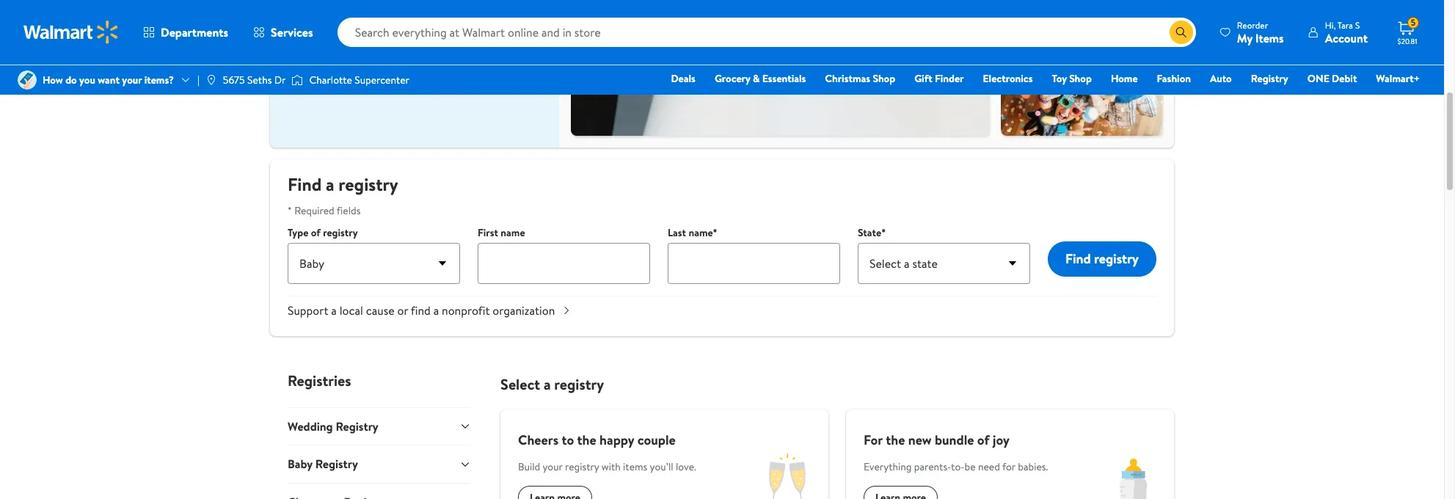 Task type: describe. For each thing, give the bounding box(es) containing it.
love.
[[676, 459, 696, 474]]

items
[[1256, 30, 1284, 46]]

to-
[[951, 459, 965, 474]]

cheers to the happy couple
[[518, 431, 676, 449]]

reorder my items
[[1237, 19, 1284, 46]]

my
[[1237, 30, 1253, 46]]

registry inside 'button'
[[1094, 249, 1139, 268]]

couple
[[638, 431, 676, 449]]

christmas shop
[[825, 71, 895, 86]]

shop for christmas shop
[[873, 71, 895, 86]]

reorder
[[1237, 19, 1268, 31]]

1 horizontal spatial your
[[543, 459, 563, 474]]

baby
[[288, 456, 313, 472]]

to
[[562, 431, 574, 449]]

wedding registry button
[[288, 407, 471, 445]]

registries
[[288, 371, 351, 390]]

gift finder link
[[908, 70, 971, 87]]

fashion link
[[1150, 70, 1198, 87]]

 image for charlotte supercenter
[[292, 73, 303, 87]]

5
[[1411, 16, 1416, 29]]

$20.81
[[1398, 36, 1417, 46]]

christmas
[[825, 71, 870, 86]]

baby registry
[[288, 456, 358, 472]]

support
[[288, 302, 328, 319]]

2 the from the left
[[886, 431, 905, 449]]

electronics link
[[976, 70, 1040, 87]]

you
[[79, 73, 95, 87]]

items
[[623, 459, 647, 474]]

cheers
[[518, 431, 559, 449]]

dr
[[274, 73, 286, 87]]

First name text field
[[478, 243, 650, 284]]

wedding
[[288, 418, 333, 434]]

registry for find
[[339, 172, 398, 197]]

seths
[[247, 73, 272, 87]]

organization
[[493, 302, 555, 319]]

items?
[[144, 73, 174, 87]]

walmart+
[[1376, 71, 1420, 86]]

want
[[98, 73, 120, 87]]

build your registry with items you'll love.
[[518, 459, 696, 474]]

nonprofit
[[442, 302, 490, 319]]

everything
[[864, 459, 912, 474]]

registry inside 'link'
[[1251, 71, 1289, 86]]

wedding registry
[[288, 418, 379, 434]]

bundle
[[935, 431, 974, 449]]

name*
[[689, 225, 718, 240]]

1 vertical spatial of
[[977, 431, 990, 449]]

5675 seths dr
[[223, 73, 286, 87]]

electronics
[[983, 71, 1033, 86]]

one
[[1308, 71, 1330, 86]]

0 vertical spatial of
[[311, 225, 321, 240]]

joy
[[993, 431, 1010, 449]]

type
[[288, 225, 309, 240]]

auto
[[1210, 71, 1232, 86]]

deals
[[671, 71, 696, 86]]

essentials
[[762, 71, 806, 86]]

gift finder
[[915, 71, 964, 86]]

Last name* text field
[[668, 243, 840, 284]]

|
[[197, 73, 200, 87]]

happy
[[600, 431, 634, 449]]

one debit link
[[1301, 70, 1364, 87]]

Search search field
[[337, 18, 1196, 47]]

select
[[501, 374, 540, 394]]

account
[[1325, 30, 1368, 46]]

find registry button
[[1048, 241, 1157, 277]]

home
[[1111, 71, 1138, 86]]

build
[[518, 459, 540, 474]]

with
[[602, 459, 621, 474]]

a for find
[[326, 172, 334, 197]]

a right find
[[433, 302, 439, 319]]

you'll
[[650, 459, 673, 474]]

support a local cause or find a nonprofit organization link
[[288, 296, 1157, 319]]

required
[[294, 203, 334, 218]]

toy shop
[[1052, 71, 1092, 86]]

first name
[[478, 225, 525, 240]]

baby registry button
[[288, 445, 471, 483]]

one debit
[[1308, 71, 1357, 86]]

a for select
[[544, 374, 551, 394]]

registry for baby registry
[[315, 456, 358, 472]]

need
[[978, 459, 1000, 474]]

first
[[478, 225, 498, 240]]

registry for wedding registry
[[336, 418, 379, 434]]

how do you want your items?
[[43, 73, 174, 87]]

new
[[908, 431, 932, 449]]

*
[[288, 203, 292, 218]]



Task type: locate. For each thing, give the bounding box(es) containing it.
hi, tara s account
[[1325, 19, 1368, 46]]

fashion
[[1157, 71, 1191, 86]]

registry inside find a registry * required fields
[[339, 172, 398, 197]]

registry right the baby
[[315, 456, 358, 472]]

last name*
[[668, 225, 718, 240]]

of right type
[[311, 225, 321, 240]]

1 vertical spatial registry
[[336, 418, 379, 434]]

a for support
[[331, 302, 337, 319]]

registry down items
[[1251, 71, 1289, 86]]

registry for build
[[565, 459, 599, 474]]

christmas shop link
[[819, 70, 902, 87]]

1 horizontal spatial shop
[[1069, 71, 1092, 86]]

last
[[668, 225, 686, 240]]

supercenter
[[355, 73, 410, 87]]

hi,
[[1325, 19, 1336, 31]]

gift
[[915, 71, 933, 86]]

of left joy
[[977, 431, 990, 449]]

babies.
[[1018, 459, 1048, 474]]

0 vertical spatial your
[[122, 73, 142, 87]]

home link
[[1104, 70, 1145, 87]]

find a registry * required fields
[[288, 172, 398, 218]]

shop for toy shop
[[1069, 71, 1092, 86]]

0 horizontal spatial shop
[[873, 71, 895, 86]]

shop right "christmas" on the top right of the page
[[873, 71, 895, 86]]

&
[[753, 71, 760, 86]]

toy shop link
[[1045, 70, 1099, 87]]

for
[[1003, 459, 1016, 474]]

name
[[501, 225, 525, 240]]

walmart image
[[23, 21, 119, 44]]

Walmart Site-Wide search field
[[337, 18, 1196, 47]]

select a registry
[[501, 374, 604, 394]]

1 horizontal spatial the
[[886, 431, 905, 449]]

 image
[[18, 70, 37, 90], [292, 73, 303, 87]]

find inside find a registry * required fields
[[288, 172, 322, 197]]

cheers to the happy couple. build your registry with items you'll love. learn more. image
[[748, 446, 829, 499]]

gifts for life's big moments. make celebrations special with a walmart registry. create your registry. manage a registry. image
[[559, 0, 1174, 148]]

parents-
[[914, 459, 951, 474]]

registry for select
[[554, 374, 604, 394]]

for the new bundle of joy. everything parents-to-be need for babies. learn more image
[[1094, 446, 1174, 499]]

walmart+ link
[[1370, 70, 1427, 87]]

1 the from the left
[[577, 431, 596, 449]]

find inside 'button'
[[1066, 249, 1091, 268]]

a right select
[[544, 374, 551, 394]]

s
[[1355, 19, 1360, 31]]

for the new bundle of joy
[[864, 431, 1010, 449]]

state*
[[858, 225, 886, 240]]

2 vertical spatial registry
[[315, 456, 358, 472]]

0 vertical spatial registry
[[1251, 71, 1289, 86]]

services
[[271, 24, 313, 40]]

everything parents-to-be need for babies.
[[864, 459, 1048, 474]]

grocery
[[715, 71, 751, 86]]

a left local
[[331, 302, 337, 319]]

2 shop from the left
[[1069, 71, 1092, 86]]

find
[[288, 172, 322, 197], [1066, 249, 1091, 268]]

1 horizontal spatial of
[[977, 431, 990, 449]]

0 horizontal spatial find
[[288, 172, 322, 197]]

1 vertical spatial your
[[543, 459, 563, 474]]

be
[[965, 459, 976, 474]]

finder
[[935, 71, 964, 86]]

how
[[43, 73, 63, 87]]

shop
[[873, 71, 895, 86], [1069, 71, 1092, 86]]

1 vertical spatial find
[[1066, 249, 1091, 268]]

a up required
[[326, 172, 334, 197]]

cause
[[366, 302, 395, 319]]

5 $20.81
[[1398, 16, 1417, 46]]

0 horizontal spatial the
[[577, 431, 596, 449]]

find for a
[[288, 172, 322, 197]]

the right the for
[[886, 431, 905, 449]]

your right build
[[543, 459, 563, 474]]

0 horizontal spatial  image
[[18, 70, 37, 90]]

search icon image
[[1176, 26, 1187, 38]]

deals link
[[664, 70, 702, 87]]

toy
[[1052, 71, 1067, 86]]

 image left how
[[18, 70, 37, 90]]

registry for type
[[323, 225, 358, 240]]

the
[[577, 431, 596, 449], [886, 431, 905, 449]]

grocery & essentials
[[715, 71, 806, 86]]

do
[[65, 73, 77, 87]]

a inside find a registry * required fields
[[326, 172, 334, 197]]

 image
[[205, 74, 217, 86]]

0 horizontal spatial of
[[311, 225, 321, 240]]

1 shop from the left
[[873, 71, 895, 86]]

for
[[864, 431, 883, 449]]

local
[[340, 302, 363, 319]]

registry link
[[1244, 70, 1295, 87]]

auto link
[[1204, 70, 1239, 87]]

0 horizontal spatial your
[[122, 73, 142, 87]]

1 horizontal spatial  image
[[292, 73, 303, 87]]

registry up baby registry dropdown button
[[336, 418, 379, 434]]

debit
[[1332, 71, 1357, 86]]

find for registry
[[1066, 249, 1091, 268]]

 image right the dr at the left of the page
[[292, 73, 303, 87]]

your right want
[[122, 73, 142, 87]]

shop right toy
[[1069, 71, 1092, 86]]

registry
[[339, 172, 398, 197], [323, 225, 358, 240], [1094, 249, 1139, 268], [554, 374, 604, 394], [565, 459, 599, 474]]

fields
[[337, 203, 361, 218]]

your
[[122, 73, 142, 87], [543, 459, 563, 474]]

services button
[[241, 15, 326, 50]]

find registry
[[1066, 249, 1139, 268]]

5675
[[223, 73, 245, 87]]

 image for how do you want your items?
[[18, 70, 37, 90]]

a
[[326, 172, 334, 197], [331, 302, 337, 319], [433, 302, 439, 319], [544, 374, 551, 394]]

the right to
[[577, 431, 596, 449]]

or
[[397, 302, 408, 319]]

charlotte supercenter
[[309, 73, 410, 87]]

find
[[411, 302, 431, 319]]

1 horizontal spatial find
[[1066, 249, 1091, 268]]

departments
[[161, 24, 228, 40]]

charlotte
[[309, 73, 352, 87]]

0 vertical spatial find
[[288, 172, 322, 197]]

type of registry
[[288, 225, 358, 240]]



Task type: vqa. For each thing, say whether or not it's contained in the screenshot.
Toy
yes



